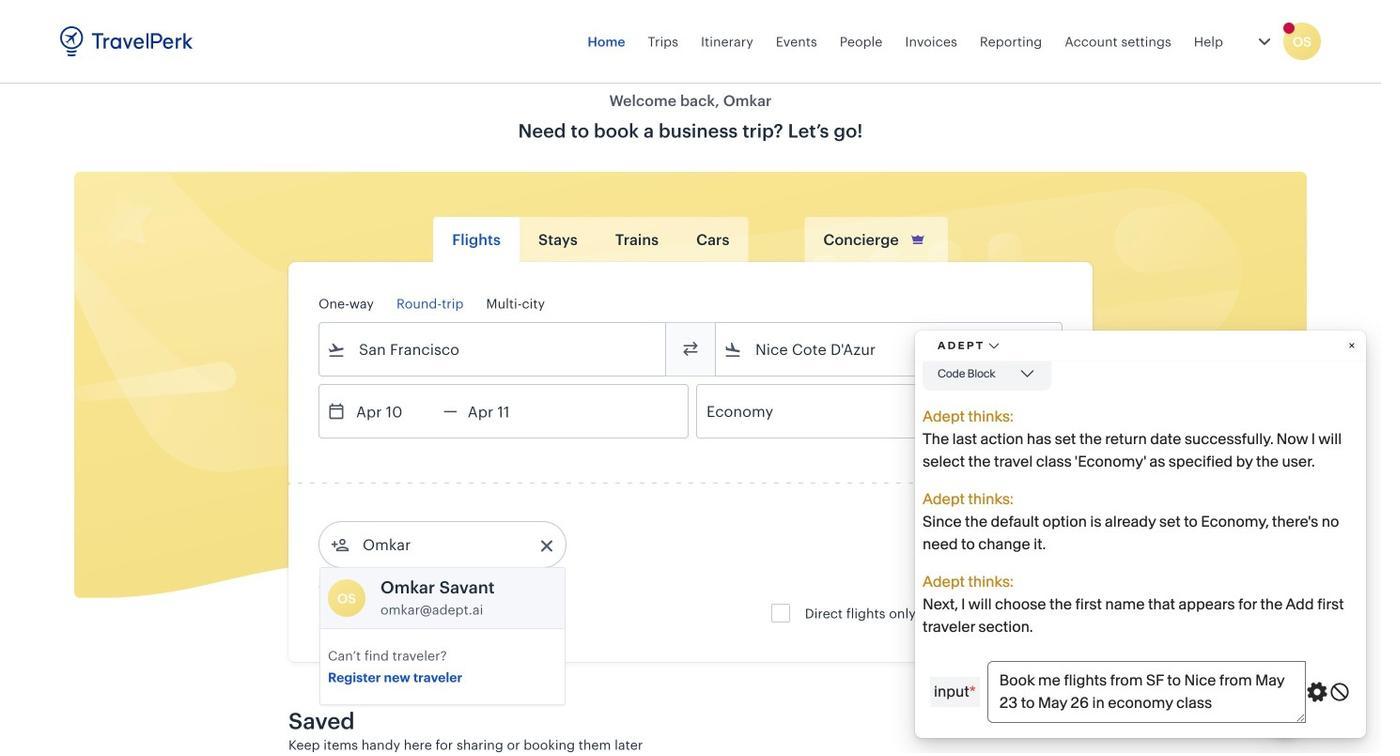 Task type: describe. For each thing, give the bounding box(es) containing it.
To search field
[[742, 335, 1037, 365]]



Task type: vqa. For each thing, say whether or not it's contained in the screenshot.
From search field at left top
yes



Task type: locate. For each thing, give the bounding box(es) containing it.
Depart text field
[[346, 385, 444, 438]]

Return text field
[[457, 385, 555, 438]]

From search field
[[346, 335, 641, 365]]

Add first traveler search field
[[350, 530, 545, 560]]



